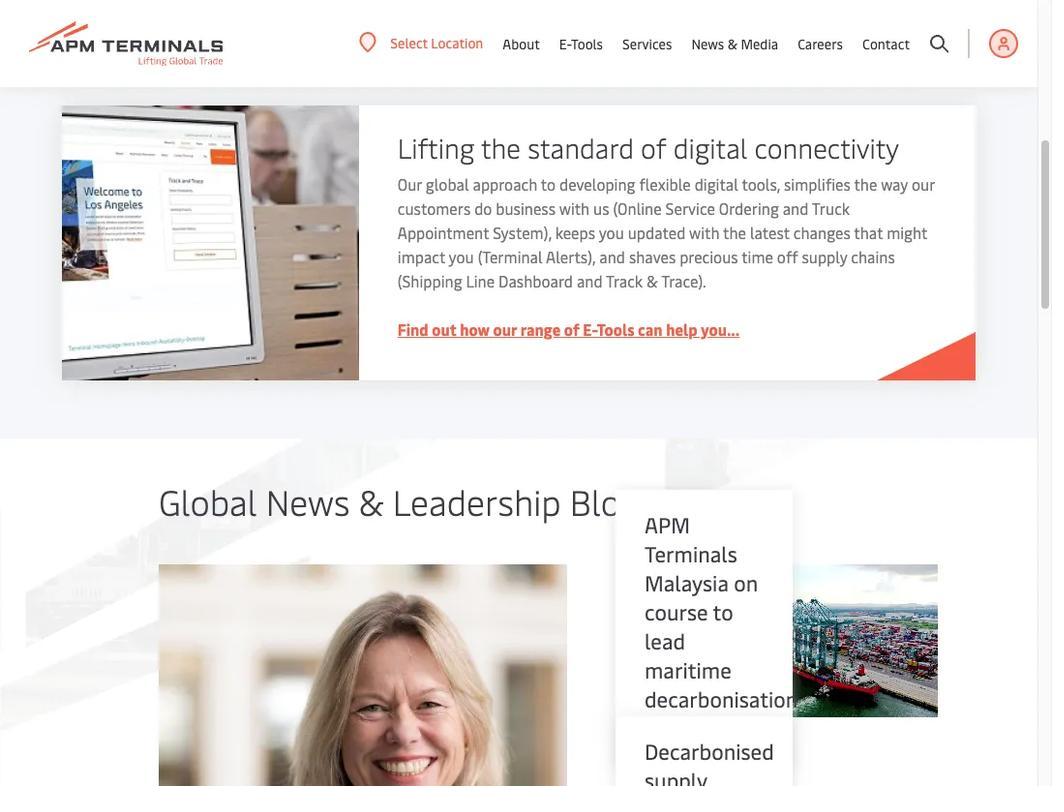 Task type: vqa. For each thing, say whether or not it's contained in the screenshot.
latest
yes



Task type: locate. For each thing, give the bounding box(es) containing it.
and up track
[[600, 246, 626, 267]]

our inside lifting the standard of digital connectivity our global approach to developing flexible digital tools, simplifies the way our customers do business with us (online service ordering and truck appointment system), keeps you updated with the latest changes that might impact you (terminal alerts), and shaves precious time off supply chains (shipping line dashboard and track & trace).
[[912, 173, 935, 195]]

0 horizontal spatial you
[[449, 246, 474, 267]]

our
[[398, 173, 422, 195]]

that
[[855, 222, 884, 243]]

select
[[391, 34, 428, 52]]

1 horizontal spatial &
[[647, 270, 658, 291]]

2 horizontal spatial &
[[728, 34, 738, 53]]

0 horizontal spatial to
[[541, 173, 556, 195]]

the up approach at the top of page
[[481, 129, 521, 166]]

flexible
[[640, 173, 691, 195]]

tools,
[[742, 173, 781, 195]]

course
[[645, 598, 709, 627]]

2 horizontal spatial the
[[855, 173, 878, 195]]

of
[[641, 129, 667, 166], [564, 319, 580, 340]]

1 vertical spatial e-
[[583, 319, 597, 340]]

0 vertical spatial &
[[728, 34, 738, 53]]

the down the ordering
[[724, 222, 747, 243]]

0 horizontal spatial our
[[494, 319, 517, 340]]

1 vertical spatial digital
[[695, 173, 739, 195]]

and down 'simplifies'
[[783, 197, 809, 219]]

news inside "popup button"
[[692, 34, 725, 53]]

with up keeps
[[560, 197, 590, 219]]

system),
[[493, 222, 552, 243]]

0 horizontal spatial with
[[560, 197, 590, 219]]

our right the 'way'
[[912, 173, 935, 195]]

(online
[[613, 197, 662, 219]]

e-
[[560, 34, 572, 53], [583, 319, 597, 340]]

impact
[[398, 246, 446, 267]]

of right range
[[564, 319, 580, 340]]

digital up service
[[695, 173, 739, 195]]

the
[[481, 129, 521, 166], [855, 173, 878, 195], [724, 222, 747, 243]]

the left the 'way'
[[855, 173, 878, 195]]

updated
[[628, 222, 686, 243]]

0 horizontal spatial news
[[266, 477, 350, 525]]

1 horizontal spatial with
[[690, 222, 720, 243]]

1 horizontal spatial news
[[692, 34, 725, 53]]

1 vertical spatial &
[[647, 270, 658, 291]]

& inside lifting the standard of digital connectivity our global approach to developing flexible digital tools, simplifies the way our customers do business with us (online service ordering and truck appointment system), keeps you updated with the latest changes that might impact you (terminal alerts), and shaves precious time off supply chains (shipping line dashboard and track & trace).
[[647, 270, 658, 291]]

lead
[[645, 627, 686, 656]]

our
[[912, 173, 935, 195], [494, 319, 517, 340]]

you down 'us'
[[599, 222, 625, 243]]

decarbonised suppl link
[[645, 737, 775, 786]]

how
[[460, 319, 490, 340]]

on
[[734, 569, 758, 598]]

0 vertical spatial e-
[[560, 34, 572, 53]]

chains
[[852, 246, 896, 267]]

e- right about
[[560, 34, 572, 53]]

0 vertical spatial the
[[481, 129, 521, 166]]

business
[[496, 197, 556, 219]]

to up business
[[541, 173, 556, 195]]

1 vertical spatial and
[[600, 246, 626, 267]]

1 horizontal spatial our
[[912, 173, 935, 195]]

our right how
[[494, 319, 517, 340]]

tools left services dropdown button
[[572, 34, 603, 53]]

decarbonised
[[645, 737, 775, 766]]

tools left can
[[597, 319, 635, 340]]

e-tools button
[[560, 0, 603, 87]]

0 vertical spatial you
[[599, 222, 625, 243]]

you
[[599, 222, 625, 243], [449, 246, 474, 267]]

1 vertical spatial you
[[449, 246, 474, 267]]

careers button
[[798, 0, 844, 87]]

220112 ptp to invest image
[[664, 565, 938, 718]]

0 vertical spatial with
[[560, 197, 590, 219]]

with
[[560, 197, 590, 219], [690, 222, 720, 243]]

contact button
[[863, 0, 910, 87]]

&
[[728, 34, 738, 53], [647, 270, 658, 291], [359, 477, 384, 525]]

help
[[667, 319, 698, 340]]

1 vertical spatial to
[[713, 598, 734, 627]]

news & media button
[[692, 0, 779, 87]]

2 vertical spatial the
[[724, 222, 747, 243]]

1 horizontal spatial e-
[[583, 319, 597, 340]]

tools
[[572, 34, 603, 53], [597, 319, 635, 340]]

digital
[[674, 129, 748, 166], [695, 173, 739, 195]]

alerts),
[[546, 246, 596, 267]]

0 horizontal spatial e-
[[560, 34, 572, 53]]

supply
[[802, 246, 848, 267]]

global
[[426, 173, 469, 195]]

digital up the flexible
[[674, 129, 748, 166]]

connectivity
[[755, 129, 900, 166]]

out
[[432, 319, 457, 340]]

news
[[692, 34, 725, 53], [266, 477, 350, 525]]

1 vertical spatial of
[[564, 319, 580, 340]]

us
[[594, 197, 610, 219]]

(shipping
[[398, 270, 463, 291]]

0 vertical spatial news
[[692, 34, 725, 53]]

1 horizontal spatial of
[[641, 129, 667, 166]]

1 vertical spatial with
[[690, 222, 720, 243]]

1 vertical spatial our
[[494, 319, 517, 340]]

0 vertical spatial tools
[[572, 34, 603, 53]]

time
[[742, 246, 774, 267]]

0 vertical spatial digital
[[674, 129, 748, 166]]

news & media
[[692, 34, 779, 53]]

can
[[638, 319, 663, 340]]

you down appointment
[[449, 246, 474, 267]]

latest
[[751, 222, 790, 243]]

about button
[[503, 0, 540, 87]]

find out how our range of e-tools can help you...
[[398, 319, 740, 340]]

0 vertical spatial our
[[912, 173, 935, 195]]

of up the flexible
[[641, 129, 667, 166]]

0 vertical spatial to
[[541, 173, 556, 195]]

1 horizontal spatial to
[[713, 598, 734, 627]]

appointment
[[398, 222, 489, 243]]

and down alerts),
[[577, 270, 603, 291]]

and
[[783, 197, 809, 219], [600, 246, 626, 267], [577, 270, 603, 291]]

apm
[[645, 511, 690, 540]]

0 horizontal spatial of
[[564, 319, 580, 340]]

0 vertical spatial of
[[641, 129, 667, 166]]

to
[[541, 173, 556, 195], [713, 598, 734, 627]]

e- right range
[[583, 319, 597, 340]]

1 vertical spatial the
[[855, 173, 878, 195]]

to left on
[[713, 598, 734, 627]]

asia
[[667, 714, 706, 743]]

with up precious
[[690, 222, 720, 243]]

0 horizontal spatial &
[[359, 477, 384, 525]]

developing
[[560, 173, 636, 195]]



Task type: describe. For each thing, give the bounding box(es) containing it.
lifting the standard of digital connectivity our global approach to developing flexible digital tools, simplifies the way our customers do business with us (online service ordering and truck appointment system), keeps you updated with the latest changes that might impact you (terminal alerts), and shaves precious time off supply chains (shipping line dashboard and track & trace).
[[398, 129, 935, 291]]

about
[[503, 34, 540, 53]]

precious
[[680, 246, 739, 267]]

blogs
[[570, 477, 656, 525]]

0 vertical spatial and
[[783, 197, 809, 219]]

customers
[[398, 197, 471, 219]]

select location button
[[360, 32, 484, 54]]

e-tools
[[560, 34, 603, 53]]

2 vertical spatial and
[[577, 270, 603, 291]]

dashboard
[[499, 270, 573, 291]]

1 vertical spatial tools
[[597, 319, 635, 340]]

decarbonised suppl
[[645, 737, 775, 786]]

simplifies
[[785, 173, 851, 195]]

0 horizontal spatial the
[[481, 129, 521, 166]]

off
[[778, 246, 799, 267]]

line
[[466, 270, 495, 291]]

& inside "popup button"
[[728, 34, 738, 53]]

might
[[887, 222, 928, 243]]

standard
[[528, 129, 634, 166]]

careers
[[798, 34, 844, 53]]

katja otten image
[[159, 565, 568, 786]]

find
[[398, 319, 429, 340]]

terminals
[[645, 540, 738, 569]]

lifting
[[398, 129, 475, 166]]

select location
[[391, 34, 484, 52]]

maritime
[[645, 656, 732, 685]]

media
[[741, 34, 779, 53]]

apm terminals malaysia on course to lead maritime decarbonisation in asia
[[645, 511, 798, 743]]

services button
[[623, 0, 673, 87]]

do
[[475, 197, 492, 219]]

location
[[431, 34, 484, 52]]

trace).
[[662, 270, 707, 291]]

to inside lifting the standard of digital connectivity our global approach to developing flexible digital tools, simplifies the way our customers do business with us (online service ordering and truck appointment system), keeps you updated with the latest changes that might impact you (terminal alerts), and shaves precious time off supply chains (shipping line dashboard and track & trace).
[[541, 173, 556, 195]]

service
[[666, 197, 716, 219]]

shaves
[[629, 246, 676, 267]]

track
[[606, 270, 643, 291]]

1 horizontal spatial you
[[599, 222, 625, 243]]

leadership
[[393, 477, 562, 525]]

(terminal
[[478, 246, 543, 267]]

way
[[881, 173, 909, 195]]

apmt container tracking banner image
[[62, 105, 359, 381]]

approach
[[473, 173, 538, 195]]

truck
[[812, 197, 850, 219]]

in
[[645, 714, 662, 743]]

decarbonisation
[[645, 685, 798, 714]]

ordering
[[719, 197, 779, 219]]

changes
[[794, 222, 851, 243]]

2 vertical spatial &
[[359, 477, 384, 525]]

services
[[623, 34, 673, 53]]

1 vertical spatial news
[[266, 477, 350, 525]]

keeps
[[556, 222, 596, 243]]

of inside lifting the standard of digital connectivity our global approach to developing flexible digital tools, simplifies the way our customers do business with us (online service ordering and truck appointment system), keeps you updated with the latest changes that might impact you (terminal alerts), and shaves precious time off supply chains (shipping line dashboard and track & trace).
[[641, 129, 667, 166]]

apm terminals malaysia on course to lead maritime decarbonisation in asia link
[[645, 511, 798, 743]]

malaysia
[[645, 569, 729, 598]]

e- inside e-tools dropdown button
[[560, 34, 572, 53]]

you...
[[701, 319, 740, 340]]

1 horizontal spatial the
[[724, 222, 747, 243]]

tools inside dropdown button
[[572, 34, 603, 53]]

contact
[[863, 34, 910, 53]]

range
[[521, 319, 561, 340]]

to inside apm terminals malaysia on course to lead maritime decarbonisation in asia
[[713, 598, 734, 627]]

global news & leadership blogs
[[159, 477, 656, 525]]

global
[[159, 477, 257, 525]]



